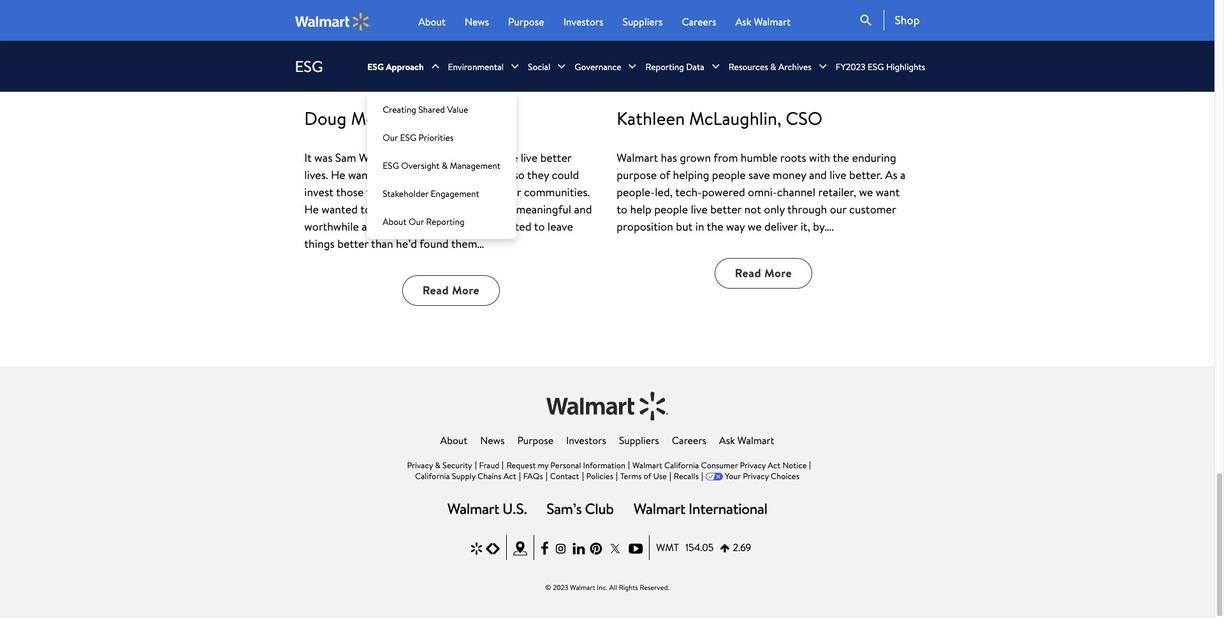 Task type: describe. For each thing, give the bounding box(es) containing it.
careers link for fraud
[[672, 433, 706, 447]]

contact
[[550, 470, 579, 482]]

ask walmart for fraud
[[719, 433, 774, 447]]

esg approach link
[[367, 41, 424, 92]]

1 vertical spatial wanted
[[322, 201, 358, 217]]

our
[[830, 201, 846, 217]]

fy2023 esg highlights link
[[836, 41, 925, 92]]

tech-
[[675, 184, 702, 200]]

purpose button
[[508, 14, 544, 29]]

sam
[[335, 150, 356, 166]]

read more for ceo
[[423, 282, 480, 298]]

help up stakeholder
[[400, 167, 422, 183]]

them
[[424, 167, 450, 183]]

spark image
[[470, 541, 484, 557]]

powered
[[702, 184, 745, 200]]

1 logs image from the left
[[448, 504, 526, 514]]

purpose inside walmart has grown from humble roots with the enduring purpose of helping people save money and live better. as a people-led, tech-powered omni-channel retailer, we want to help people live better not only through our customer proposition but in the way we deliver it, by….
[[617, 167, 657, 183]]

reporting inside about our reporting link
[[426, 215, 465, 228]]

only
[[764, 201, 785, 217]]

omni-
[[748, 184, 777, 200]]

investors button
[[563, 14, 603, 29]]

1 horizontal spatial california
[[664, 459, 699, 471]]

about our reporting
[[383, 215, 465, 228]]

news button
[[465, 14, 489, 29]]

creating shared value
[[383, 103, 468, 116]]

walmart california consumer privacy act notice california supply chains act
[[415, 459, 807, 482]]

location image
[[513, 541, 527, 557]]

not
[[744, 201, 761, 217]]

live down tech-
[[691, 201, 708, 217]]

shop
[[895, 12, 920, 28]]

youtube play image
[[629, 541, 643, 557]]

0 vertical spatial things
[[366, 184, 397, 200]]

fy2023
[[836, 60, 865, 73]]

chains
[[477, 470, 501, 482]]

cso
[[786, 106, 822, 131]]

read more link for cso
[[715, 258, 812, 289]]

has
[[661, 150, 677, 166]]

walmart up resources & archives link
[[754, 15, 791, 29]]

those
[[336, 184, 364, 200]]

through
[[787, 201, 827, 217]]

engagement
[[431, 187, 479, 200]]

shop link
[[884, 10, 920, 31]]

to up than
[[382, 218, 393, 234]]

contact link
[[550, 470, 579, 482]]

customer
[[849, 201, 896, 217]]

better.
[[849, 167, 882, 183]]

led,
[[655, 184, 673, 200]]

careers link for shop
[[682, 14, 716, 29]]

careers for fraud
[[672, 433, 706, 447]]

meaningful
[[516, 201, 571, 217]]

instagram image
[[554, 541, 568, 557]]

0 horizontal spatial he
[[304, 201, 319, 217]]

walmart has grown from humble roots with the enduring purpose of helping people save money and live better. as a people-led, tech-powered omni-channel retailer, we want to help people live better not only through our customer proposition but in the way we deliver it, by….
[[617, 150, 906, 235]]

money inside walmart has grown from humble roots with the enduring purpose of helping people save money and live better. as a people-led, tech-powered omni-channel retailer, we want to help people live better not only through our customer proposition but in the way we deliver it, by….
[[773, 167, 806, 183]]

your privacy choices link
[[725, 470, 799, 482]]

© 2023 walmart inc. all rights reserved.
[[545, 583, 669, 593]]

news link
[[480, 433, 505, 447]]

investors for investors dropdown button
[[563, 15, 603, 29]]

california supply chains act link
[[415, 470, 516, 482]]

esg oversight & management link
[[367, 151, 517, 179]]

news for news link
[[480, 433, 505, 447]]

better up could
[[540, 150, 571, 166]]

use
[[653, 470, 667, 482]]

wmt
[[656, 541, 679, 555]]

& inside menu
[[442, 159, 448, 172]]

recalls link
[[674, 470, 699, 482]]

environmental link
[[448, 41, 504, 92]]

news for news dropdown button
[[465, 15, 489, 29]]

invest
[[304, 184, 333, 200]]

it
[[304, 150, 312, 166]]

read more for cso
[[735, 265, 792, 281]]

careers for shop
[[682, 15, 716, 29]]

but
[[676, 219, 693, 235]]

consumer
[[701, 459, 738, 471]]

families
[[437, 184, 475, 200]]

people down led,
[[654, 201, 688, 217]]

inc.
[[597, 583, 607, 593]]

reporting inside reporting data link
[[645, 60, 684, 73]]

©
[[545, 583, 551, 593]]

want
[[876, 184, 900, 200]]

walmart inside walmart california consumer privacy act notice california supply chains act
[[632, 459, 662, 471]]

1 vertical spatial we
[[748, 219, 762, 235]]

esg for esg oversight & management
[[383, 159, 399, 172]]

roots
[[780, 150, 806, 166]]

helping
[[673, 167, 709, 183]]

privacy & security link
[[407, 459, 472, 471]]

1 horizontal spatial act
[[768, 459, 780, 471]]

1 vertical spatial things
[[304, 236, 335, 252]]

a inside walmart has grown from humble roots with the enduring purpose of helping people save money and live better. as a people-led, tech-powered omni-channel retailer, we want to help people live better not only through our customer proposition but in the way we deliver it, by….
[[900, 167, 906, 183]]

0 vertical spatial wanted
[[348, 167, 384, 183]]

communities.
[[524, 184, 590, 200]]

sams club image
[[486, 541, 500, 557]]

kathleen
[[617, 106, 685, 131]]

privacy right your at the bottom right of the page
[[743, 470, 769, 482]]

deliver
[[764, 219, 798, 235]]

help up families
[[460, 150, 481, 166]]

0 horizontal spatial the
[[707, 219, 723, 235]]

way
[[726, 219, 745, 235]]

read more link for ceo
[[402, 275, 500, 306]]

read for mclaughlin,
[[735, 265, 761, 281]]

about for about our reporting
[[383, 215, 407, 228]]

save inside it was sam walton's purpose to help people live better lives. he wanted to help them save money so they could invest those things in their families and their communities. he wanted to help people build something meaningful and worthwhile and to live a better life. he wanted to leave things better than he'd found them...
[[453, 167, 474, 183]]

investors link
[[566, 433, 606, 447]]

as
[[885, 167, 897, 183]]

esg right fy2023
[[868, 60, 884, 73]]

walmart california consumer privacy act notice link
[[632, 459, 807, 471]]

about for about link on the bottom of the page
[[440, 433, 468, 447]]

suppliers link
[[619, 433, 659, 447]]

about link
[[440, 433, 468, 447]]

doug
[[304, 106, 347, 131]]

worthwhile
[[304, 218, 359, 234]]

our esg priorities
[[383, 131, 454, 144]]

kathleen mclaughlin, cso
[[617, 106, 822, 131]]

a inside it was sam walton's purpose to help people live better lives. he wanted to help them save money so they could invest those things in their families and their communities. he wanted to help people build something meaningful and worthwhile and to live a better life. he wanted to leave things better than he'd found them...
[[415, 218, 421, 234]]

fraud
[[479, 459, 499, 471]]

life.
[[457, 218, 475, 234]]

walmart left inc.
[[570, 583, 595, 593]]

save inside walmart has grown from humble roots with the enduring purpose of helping people save money and live better. as a people-led, tech-powered omni-channel retailer, we want to help people live better not only through our customer proposition but in the way we deliver it, by….
[[748, 167, 770, 183]]

ceo
[[431, 106, 469, 131]]

0 vertical spatial we
[[859, 184, 873, 200]]

terms of use link
[[620, 470, 667, 482]]

ask walmart link for shop
[[735, 14, 791, 29]]

in inside walmart has grown from humble roots with the enduring purpose of helping people save money and live better. as a people-led, tech-powered omni-channel retailer, we want to help people live better not only through our customer proposition but in the way we deliver it, by….
[[695, 219, 704, 235]]

rights
[[619, 583, 638, 593]]

to down meaningful
[[534, 218, 545, 234]]

resources & archives link
[[729, 41, 812, 92]]

ask for shop
[[735, 15, 751, 29]]

lives.
[[304, 167, 328, 183]]

request my personal information
[[506, 459, 625, 471]]

to down the walton's
[[387, 167, 398, 183]]

security
[[442, 459, 472, 471]]

they
[[527, 167, 549, 183]]



Task type: vqa. For each thing, say whether or not it's contained in the screenshot.
Chairman in the Cesar Conde Chairman of NBCUniversal News Group
no



Task type: locate. For each thing, give the bounding box(es) containing it.
we down better.
[[859, 184, 873, 200]]

1 save from the left
[[453, 167, 474, 183]]

money
[[477, 167, 511, 183], [773, 167, 806, 183]]

mclaughlin,
[[689, 106, 781, 131]]

1 vertical spatial about
[[383, 215, 407, 228]]

ask up resources on the right
[[735, 15, 751, 29]]

he down sam
[[331, 167, 345, 183]]

logs image down chains on the left
[[448, 504, 526, 514]]

0 horizontal spatial in
[[399, 184, 408, 200]]

shared
[[418, 103, 445, 116]]

creating shared value link
[[367, 95, 517, 123]]

all
[[609, 583, 617, 593]]

their down them
[[411, 184, 434, 200]]

we
[[859, 184, 873, 200], [748, 219, 762, 235]]

0 horizontal spatial we
[[748, 219, 762, 235]]

0 vertical spatial the
[[833, 150, 849, 166]]

0 vertical spatial &
[[770, 60, 776, 73]]

ask walmart up the walmart california consumer privacy act notice link
[[719, 433, 774, 447]]

2 vertical spatial he
[[478, 218, 493, 234]]

wanted down the walton's
[[348, 167, 384, 183]]

money left so
[[477, 167, 511, 183]]

environmental
[[448, 60, 504, 73]]

purpose up social link in the left top of the page
[[508, 15, 544, 29]]

1 horizontal spatial our
[[409, 215, 424, 228]]

0 horizontal spatial money
[[477, 167, 511, 183]]

esg down mcmillon,
[[400, 131, 416, 144]]

1 horizontal spatial we
[[859, 184, 873, 200]]

than
[[371, 236, 393, 252]]

ask walmart link
[[735, 14, 791, 29], [719, 433, 774, 447]]

act right chains on the left
[[503, 470, 516, 482]]

wmt 154.05
[[656, 541, 714, 555]]

so
[[513, 167, 525, 183]]

esg
[[295, 55, 323, 77], [367, 60, 384, 73], [868, 60, 884, 73], [400, 131, 416, 144], [383, 159, 399, 172]]

personal
[[550, 459, 581, 471]]

things right those
[[366, 184, 397, 200]]

read for mcmillon,
[[423, 282, 449, 298]]

1 horizontal spatial read more
[[735, 265, 792, 281]]

to inside walmart has grown from humble roots with the enduring purpose of helping people save money and live better. as a people-led, tech-powered omni-channel retailer, we want to help people live better not only through our customer proposition but in the way we deliver it, by….
[[617, 201, 627, 217]]

2 logs image from the left
[[547, 504, 613, 514]]

california
[[664, 459, 699, 471], [415, 470, 450, 482]]

2 save from the left
[[748, 167, 770, 183]]

purpose for purpose popup button
[[508, 15, 544, 29]]

people down from
[[712, 167, 746, 183]]

ask for fraud
[[719, 433, 735, 447]]

menu
[[367, 92, 517, 239]]

and down communities. at the left top of the page
[[574, 201, 592, 217]]

privacy left security
[[407, 459, 433, 471]]

0 horizontal spatial read more link
[[402, 275, 500, 306]]

help down stakeholder
[[374, 201, 395, 217]]

esg left approach
[[367, 60, 384, 73]]

suppliers up reporting data at the right top of page
[[623, 15, 663, 29]]

1 vertical spatial the
[[707, 219, 723, 235]]

1 vertical spatial investors
[[566, 433, 606, 447]]

2.69
[[733, 541, 751, 555]]

walmart left has
[[617, 150, 658, 166]]

mcmillon,
[[351, 106, 427, 131]]

1 vertical spatial ask walmart
[[719, 433, 774, 447]]

suppliers for suppliers link
[[619, 433, 659, 447]]

esg for esg
[[295, 55, 323, 77]]

1 horizontal spatial logs image
[[547, 504, 613, 514]]

purpose inside it was sam walton's purpose to help people live better lives. he wanted to help them save money so they could invest those things in their families and their communities. he wanted to help people build something meaningful and worthwhile and to live a better life. he wanted to leave things better than he'd found them...
[[404, 150, 444, 166]]

0 horizontal spatial read more
[[423, 282, 480, 298]]

0 vertical spatial purpose
[[508, 15, 544, 29]]

purpose down our esg priorities
[[404, 150, 444, 166]]

people
[[484, 150, 518, 166], [712, 167, 746, 183], [398, 201, 432, 217], [654, 201, 688, 217]]

in right but
[[695, 219, 704, 235]]

the left the way
[[707, 219, 723, 235]]

purpose up people- on the right
[[617, 167, 657, 183]]

& left archives
[[770, 60, 776, 73]]

1 horizontal spatial a
[[900, 167, 906, 183]]

& for security
[[435, 459, 440, 471]]

our esg priorities link
[[367, 123, 517, 151]]

better down worthwhile
[[337, 236, 369, 252]]

0 vertical spatial ask walmart
[[735, 15, 791, 29]]

recalls
[[674, 470, 699, 482]]

1 vertical spatial he
[[304, 201, 319, 217]]

logs image down recalls
[[634, 504, 767, 514]]

save down humble on the right top
[[748, 167, 770, 183]]

careers link up data
[[682, 14, 716, 29]]

help
[[460, 150, 481, 166], [400, 167, 422, 183], [374, 201, 395, 217], [630, 201, 651, 217]]

2 money from the left
[[773, 167, 806, 183]]

facebook image
[[541, 541, 549, 557]]

more for cso
[[764, 265, 792, 281]]

read more down the 'them...'
[[423, 282, 480, 298]]

in inside it was sam walton's purpose to help people live better lives. he wanted to help them save money so they could invest those things in their families and their communities. he wanted to help people build something meaningful and worthwhile and to live a better life. he wanted to leave things better than he'd found them...
[[399, 184, 408, 200]]

1 money from the left
[[477, 167, 511, 183]]

terms
[[620, 470, 642, 482]]

0 vertical spatial our
[[383, 131, 398, 144]]

0 vertical spatial ask
[[735, 15, 751, 29]]

home image
[[295, 12, 371, 30]]

2 horizontal spatial &
[[770, 60, 776, 73]]

and up something
[[477, 184, 495, 200]]

1 vertical spatial of
[[644, 470, 651, 482]]

in
[[399, 184, 408, 200], [695, 219, 704, 235]]

ask walmart link up resources & archives link
[[735, 14, 791, 29]]

act left notice
[[768, 459, 780, 471]]

purpose for purpose "link"
[[517, 433, 553, 447]]

1 vertical spatial careers
[[672, 433, 706, 447]]

walmart inside walmart has grown from humble roots with the enduring purpose of helping people save money and live better. as a people-led, tech-powered omni-channel retailer, we want to help people live better not only through our customer proposition but in the way we deliver it, by….
[[617, 150, 658, 166]]

things
[[366, 184, 397, 200], [304, 236, 335, 252]]

esg down home image
[[295, 55, 323, 77]]

request
[[506, 459, 536, 471]]

about up security
[[440, 433, 468, 447]]

1 vertical spatial more
[[452, 282, 480, 298]]

& right oversight
[[442, 159, 448, 172]]

menu containing creating shared value
[[367, 92, 517, 239]]

resources
[[729, 60, 768, 73]]

social link
[[528, 41, 550, 92]]

information
[[583, 459, 625, 471]]

1 vertical spatial read more
[[423, 282, 480, 298]]

2 horizontal spatial he
[[478, 218, 493, 234]]

management
[[450, 159, 501, 172]]

reporting data
[[645, 60, 704, 73]]

0 vertical spatial investors
[[563, 15, 603, 29]]

linkedin image
[[573, 541, 585, 557]]

1 horizontal spatial read
[[735, 265, 761, 281]]

esg for esg approach
[[367, 60, 384, 73]]

esg oversight & management
[[383, 159, 501, 172]]

1 vertical spatial ask walmart link
[[719, 433, 774, 447]]

0 vertical spatial of
[[660, 167, 670, 183]]

money down roots
[[773, 167, 806, 183]]

0 horizontal spatial read
[[423, 282, 449, 298]]

& left security
[[435, 459, 440, 471]]

0 horizontal spatial california
[[415, 470, 450, 482]]

and inside walmart has grown from humble roots with the enduring purpose of helping people save money and live better. as a people-led, tech-powered omni-channel retailer, we want to help people live better not only through our customer proposition but in the way we deliver it, by….
[[809, 167, 827, 183]]

ask walmart up resources & archives link
[[735, 15, 791, 29]]

request my personal information link
[[506, 459, 625, 471]]

and up than
[[362, 218, 380, 234]]

faqs link
[[523, 470, 543, 482]]

from
[[713, 150, 738, 166]]

0 vertical spatial ask walmart link
[[735, 14, 791, 29]]

img 2 image
[[607, 541, 624, 557]]

ask walmart
[[735, 15, 791, 29], [719, 433, 774, 447]]

read more
[[735, 265, 792, 281], [423, 282, 480, 298]]

money inside it was sam walton's purpose to help people live better lives. he wanted to help them save money so they could invest those things in their families and their communities. he wanted to help people build something meaningful and worthwhile and to live a better life. he wanted to leave things better than he'd found them...
[[477, 167, 511, 183]]

purpose link
[[517, 433, 553, 447]]

0 horizontal spatial things
[[304, 236, 335, 252]]

our down mcmillon,
[[383, 131, 398, 144]]

1 horizontal spatial &
[[442, 159, 448, 172]]

esg approach
[[367, 60, 424, 73]]

read more link down deliver
[[715, 258, 812, 289]]

policies
[[586, 470, 613, 482]]

news up 'fraud'
[[480, 433, 505, 447]]

pinterest image
[[590, 541, 602, 557]]

1 vertical spatial purpose
[[617, 167, 657, 183]]

0 horizontal spatial more
[[452, 282, 480, 298]]

2 vertical spatial about
[[440, 433, 468, 447]]

our up he'd
[[409, 215, 424, 228]]

0 horizontal spatial act
[[503, 470, 516, 482]]

them...
[[451, 236, 484, 252]]

read more link down the 'them...'
[[402, 275, 500, 306]]

careers up recalls
[[672, 433, 706, 447]]

& for archives
[[770, 60, 776, 73]]

doug mcmillon, ceo
[[304, 106, 469, 131]]

he down something
[[478, 218, 493, 234]]

social
[[528, 60, 550, 73]]

0 horizontal spatial purpose
[[404, 150, 444, 166]]

1 horizontal spatial in
[[695, 219, 704, 235]]

leave
[[548, 218, 573, 234]]

about our reporting link
[[367, 208, 517, 236]]

we down not
[[748, 219, 762, 235]]

1 horizontal spatial purpose
[[617, 167, 657, 183]]

people down stakeholder
[[398, 201, 432, 217]]

careers
[[682, 15, 716, 29], [672, 433, 706, 447]]

1 vertical spatial our
[[409, 215, 424, 228]]

by….
[[813, 219, 834, 235]]

0 vertical spatial he
[[331, 167, 345, 183]]

0 horizontal spatial save
[[453, 167, 474, 183]]

1 horizontal spatial more
[[764, 265, 792, 281]]

to down people- on the right
[[617, 201, 627, 217]]

ask up the walmart california consumer privacy act notice link
[[719, 433, 735, 447]]

the right with
[[833, 150, 849, 166]]

my
[[538, 459, 548, 471]]

to up them
[[447, 150, 457, 166]]

careers link
[[682, 14, 716, 29], [672, 433, 706, 447]]

purpose up my
[[517, 433, 553, 447]]

privacy inside walmart california consumer privacy act notice california supply chains act
[[740, 459, 766, 471]]

1 horizontal spatial read more link
[[715, 258, 812, 289]]

0 horizontal spatial of
[[644, 470, 651, 482]]

esg left oversight
[[383, 159, 399, 172]]

live up he'd
[[396, 218, 413, 234]]

more down deliver
[[764, 265, 792, 281]]

investors up information
[[566, 433, 606, 447]]

the
[[833, 150, 849, 166], [707, 219, 723, 235]]

governance
[[575, 60, 621, 73]]

things down worthwhile
[[304, 236, 335, 252]]

of up led,
[[660, 167, 670, 183]]

stakeholder engagement
[[383, 187, 479, 200]]

he down invest
[[304, 201, 319, 217]]

about left news dropdown button
[[418, 15, 446, 29]]

notice
[[782, 459, 807, 471]]

he'd
[[396, 236, 417, 252]]

1 vertical spatial suppliers
[[619, 433, 659, 447]]

2 their from the left
[[498, 184, 521, 200]]

1 their from the left
[[411, 184, 434, 200]]

0 vertical spatial purpose
[[404, 150, 444, 166]]

1 horizontal spatial their
[[498, 184, 521, 200]]

save up families
[[453, 167, 474, 183]]

1 horizontal spatial the
[[833, 150, 849, 166]]

wanted up worthwhile
[[322, 201, 358, 217]]

fy2023 esg highlights
[[836, 60, 925, 73]]

in down oversight
[[399, 184, 408, 200]]

search
[[858, 13, 874, 28]]

0 vertical spatial in
[[399, 184, 408, 200]]

investors up governance link
[[563, 15, 603, 29]]

arrow up image
[[720, 543, 730, 553]]

ask walmart link for fraud
[[719, 433, 774, 447]]

0 vertical spatial news
[[465, 15, 489, 29]]

a right as
[[900, 167, 906, 183]]

logs image
[[448, 504, 526, 514], [547, 504, 613, 514], [634, 504, 767, 514]]

their down so
[[498, 184, 521, 200]]

proposition
[[617, 219, 673, 235]]

stakeholder engagement link
[[367, 179, 517, 208]]

1 horizontal spatial save
[[748, 167, 770, 183]]

walmart logo dark image
[[546, 392, 668, 421]]

0 vertical spatial careers link
[[682, 14, 716, 29]]

1 vertical spatial reporting
[[426, 215, 465, 228]]

0 horizontal spatial logs image
[[448, 504, 526, 514]]

1 vertical spatial purpose
[[517, 433, 553, 447]]

more down the 'them...'
[[452, 282, 480, 298]]

1 vertical spatial read
[[423, 282, 449, 298]]

0 vertical spatial more
[[764, 265, 792, 281]]

reserved.
[[640, 583, 669, 593]]

california left the supply
[[415, 470, 450, 482]]

found
[[420, 236, 449, 252]]

people up so
[[484, 150, 518, 166]]

to down those
[[360, 201, 371, 217]]

2 horizontal spatial logs image
[[634, 504, 767, 514]]

0 vertical spatial reporting
[[645, 60, 684, 73]]

1 horizontal spatial reporting
[[645, 60, 684, 73]]

1 horizontal spatial ask
[[735, 15, 751, 29]]

better up found
[[423, 218, 455, 234]]

better
[[540, 150, 571, 166], [710, 201, 742, 217], [423, 218, 455, 234], [337, 236, 369, 252]]

a
[[900, 167, 906, 183], [415, 218, 421, 234]]

0 vertical spatial suppliers
[[623, 15, 663, 29]]

your
[[725, 470, 741, 482]]

walton's
[[359, 150, 401, 166]]

help up proposition
[[630, 201, 651, 217]]

read down found
[[423, 282, 449, 298]]

0 vertical spatial careers
[[682, 15, 716, 29]]

read
[[735, 265, 761, 281], [423, 282, 449, 298]]

0 horizontal spatial a
[[415, 218, 421, 234]]

1 vertical spatial ask
[[719, 433, 735, 447]]

0 vertical spatial read
[[735, 265, 761, 281]]

live up retailer,
[[830, 167, 846, 183]]

privacy right "consumer"
[[740, 459, 766, 471]]

help inside walmart has grown from humble roots with the enduring purpose of helping people save money and live better. as a people-led, tech-powered omni-channel retailer, we want to help people live better not only through our customer proposition but in the way we deliver it, by….
[[630, 201, 651, 217]]

1 vertical spatial in
[[695, 219, 704, 235]]

california left "consumer"
[[664, 459, 699, 471]]

logs image down the contact
[[547, 504, 613, 514]]

0 vertical spatial about
[[418, 15, 446, 29]]

1 vertical spatial news
[[480, 433, 505, 447]]

1 vertical spatial a
[[415, 218, 421, 234]]

investors for investors link
[[566, 433, 606, 447]]

walmart up your privacy choices 'link'
[[737, 433, 774, 447]]

0 vertical spatial read more
[[735, 265, 792, 281]]

act
[[768, 459, 780, 471], [503, 470, 516, 482]]

better inside walmart has grown from humble roots with the enduring purpose of helping people save money and live better. as a people-led, tech-powered omni-channel retailer, we want to help people live better not only through our customer proposition but in the way we deliver it, by….
[[710, 201, 742, 217]]

suppliers up terms of use link
[[619, 433, 659, 447]]

1 vertical spatial careers link
[[672, 433, 706, 447]]

about for about popup button
[[418, 15, 446, 29]]

0 horizontal spatial their
[[411, 184, 434, 200]]

suppliers for the suppliers dropdown button
[[623, 15, 663, 29]]

suppliers button
[[623, 14, 663, 29]]

value
[[447, 103, 468, 116]]

1 horizontal spatial things
[[366, 184, 397, 200]]

of left use
[[644, 470, 651, 482]]

careers up data
[[682, 15, 716, 29]]

1 vertical spatial &
[[442, 159, 448, 172]]

read more down deliver
[[735, 265, 792, 281]]

wanted down something
[[495, 218, 531, 234]]

0 horizontal spatial &
[[435, 459, 440, 471]]

ask walmart link up the walmart california consumer privacy act notice link
[[719, 433, 774, 447]]

2 vertical spatial wanted
[[495, 218, 531, 234]]

a up he'd
[[415, 218, 421, 234]]

more for ceo
[[452, 282, 480, 298]]

3 logs image from the left
[[634, 504, 767, 514]]

careers link up recalls
[[672, 433, 706, 447]]

1 horizontal spatial money
[[773, 167, 806, 183]]

1 horizontal spatial he
[[331, 167, 345, 183]]

ask walmart for shop
[[735, 15, 791, 29]]

0 horizontal spatial our
[[383, 131, 398, 144]]

0 horizontal spatial ask
[[719, 433, 735, 447]]

was
[[314, 150, 332, 166]]

0 horizontal spatial reporting
[[426, 215, 465, 228]]

and down with
[[809, 167, 827, 183]]

of inside walmart has grown from humble roots with the enduring purpose of helping people save money and live better. as a people-led, tech-powered omni-channel retailer, we want to help people live better not only through our customer proposition but in the way we deliver it, by….
[[660, 167, 670, 183]]

better down powered
[[710, 201, 742, 217]]

your privacy choices
[[725, 470, 799, 482]]

2 vertical spatial &
[[435, 459, 440, 471]]

0 vertical spatial a
[[900, 167, 906, 183]]

faqs
[[523, 470, 543, 482]]

live up they
[[521, 150, 538, 166]]



